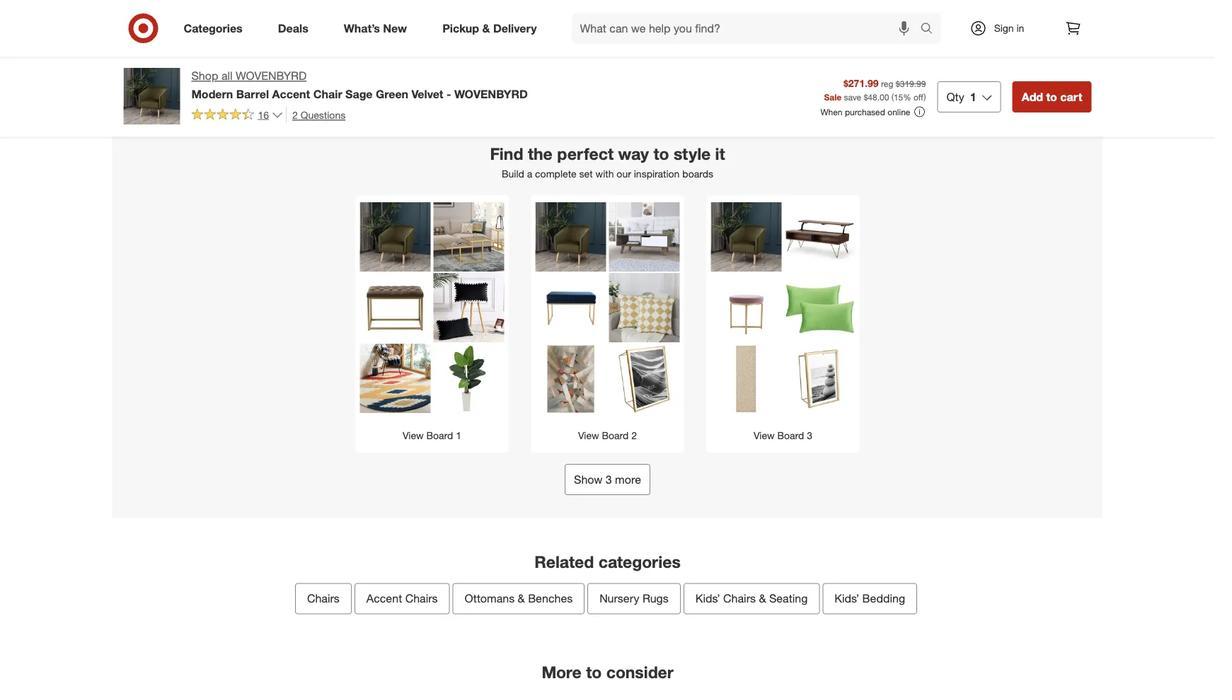 Task type: describe. For each thing, give the bounding box(es) containing it.
chairs for accent chairs
[[405, 592, 438, 606]]

view for view board 2
[[578, 430, 599, 442]]

2 questions
[[292, 109, 346, 121]]

nursery rugs
[[600, 592, 669, 606]]

beige/brown solid woven runner 2'4"x12' - safavieh image
[[711, 344, 782, 415]]

sign
[[994, 22, 1014, 34]]

more to consider
[[542, 663, 674, 683]]

qty
[[947, 90, 965, 104]]

ottomans & benches
[[465, 592, 573, 606]]

seating
[[770, 592, 808, 606]]

search button
[[914, 13, 948, 47]]

0 vertical spatial wovenbyrd
[[236, 69, 307, 83]]

complete
[[535, 168, 577, 180]]

consider
[[606, 663, 674, 683]]

to inside find the perfect way to style it build a complete set with our inspiration boards
[[654, 144, 669, 164]]

accent inside 'link'
[[367, 592, 402, 606]]

$
[[864, 92, 868, 102]]

48.00
[[868, 92, 889, 102]]

accent inside shop all wovenbyrd modern barrel accent chair sage green velvet - wovenbyrd
[[272, 87, 310, 101]]

show 3 more
[[574, 473, 641, 487]]

view board 2
[[578, 430, 637, 442]]

-
[[447, 87, 451, 101]]

30.5" decorative pillowtop ottoman - wovenbyrd image
[[536, 273, 606, 344]]

find the perfect way to style it build a complete set with our inspiration boards
[[490, 144, 725, 180]]

modern
[[192, 87, 233, 101]]

chair
[[313, 87, 342, 101]]

modern barrel accent chair sage green velvet - wovenbyrd image for view board 2
[[536, 202, 606, 273]]

trinity 2 pieces velvet throw pillow covers with pom pom design, black, 12 x 20 inches image
[[434, 273, 504, 344]]

2 inside 2 questions link
[[292, 109, 298, 121]]

metal two-tier glass top gold coffee table - henn&hart image
[[434, 202, 504, 273]]

barrel
[[236, 87, 269, 101]]

kids' chairs & seating link
[[684, 584, 820, 615]]

1 chairs from the left
[[307, 592, 340, 606]]

green
[[376, 87, 409, 101]]

kids' bedding link
[[823, 584, 918, 615]]

nursery rugs link
[[588, 584, 681, 615]]

view board 3 button
[[707, 195, 860, 453]]

trinity 2 pieces embroidered decorative throw pillow covers with checkered design, beige, 20 x 20-inch image
[[609, 273, 680, 344]]

find
[[490, 144, 524, 164]]

8&#34; x 10&#34; wire frame gold - stonebriar collection image
[[609, 344, 680, 415]]

shop
[[192, 69, 218, 83]]

16
[[258, 109, 269, 121]]

chairs link
[[295, 584, 352, 615]]

perfect
[[557, 144, 614, 164]]

boards
[[683, 168, 714, 180]]

lecce coffee table dark brown/white - boahaus image
[[609, 202, 680, 273]]

0 vertical spatial 1
[[970, 90, 977, 104]]

deals link
[[266, 13, 326, 44]]

nearly natural 4.5' travelers palm artificial tree in white planter image
[[434, 344, 504, 415]]

$271.99 reg $319.99 sale save $ 48.00 ( 15 % off )
[[824, 77, 926, 102]]

unique bargains velvet modern solid couch sofa home decorative pillow covers green 12" x 20" 2 pcs image
[[785, 273, 856, 344]]

ottomans
[[465, 592, 515, 606]]

qty 1
[[947, 90, 977, 104]]

build
[[502, 168, 524, 180]]

pickup & delivery
[[443, 21, 537, 35]]

when
[[821, 106, 843, 117]]

chairs for kids' chairs & seating
[[724, 592, 756, 606]]

new
[[383, 21, 407, 35]]

a
[[527, 168, 533, 180]]

reg
[[881, 78, 894, 89]]

shop all wovenbyrd modern barrel accent chair sage green velvet - wovenbyrd
[[192, 69, 528, 101]]

modern barrel accent chair sage green velvet - wovenbyrd image for view board 3
[[711, 202, 782, 273]]

accent chairs
[[367, 592, 438, 606]]

online
[[888, 106, 911, 117]]

24&#34; button tufted metal ottoman light brown faux leather - wovenbyrd image
[[360, 273, 431, 344]]

more
[[542, 663, 582, 683]]

categories
[[184, 21, 243, 35]]

with
[[596, 168, 614, 180]]

all
[[222, 69, 233, 83]]

related categories
[[535, 552, 681, 572]]

style
[[674, 144, 711, 164]]

the
[[528, 144, 553, 164]]

sign in
[[994, 22, 1025, 34]]

18&#34; round ottoman with metal base pink velvet - wovenbyrd image
[[711, 273, 782, 344]]

4&#39;x6&#39; gray abstract loomed area rug - safavieh image
[[536, 344, 606, 415]]

view board 1
[[403, 430, 462, 442]]

benches
[[528, 592, 573, 606]]

sage
[[346, 87, 373, 101]]

What can we help you find? suggestions appear below search field
[[572, 13, 924, 44]]

nursery
[[600, 592, 640, 606]]

1 inside view board 1 button
[[456, 430, 462, 442]]

more
[[615, 473, 641, 487]]



Task type: vqa. For each thing, say whether or not it's contained in the screenshot.
the bottommost 'items'
no



Task type: locate. For each thing, give the bounding box(es) containing it.
1 board from the left
[[426, 430, 453, 442]]

2 kids' from the left
[[835, 592, 860, 606]]

view up show
[[578, 430, 599, 442]]

1 down the nearly natural 4.5' travelers palm artificial tree in white planter image
[[456, 430, 462, 442]]

board for 1
[[426, 430, 453, 442]]

3 chairs from the left
[[724, 592, 756, 606]]

kids' inside kids' bedding link
[[835, 592, 860, 606]]

kids' left bedding
[[835, 592, 860, 606]]

board for 2
[[602, 430, 629, 442]]

board inside view board 3 button
[[778, 430, 805, 442]]

2 horizontal spatial board
[[778, 430, 805, 442]]

kids' inside the kids' chairs & seating link
[[696, 592, 720, 606]]

0 horizontal spatial 3
[[606, 473, 612, 487]]

& left seating
[[759, 592, 766, 606]]

2 inside view board 2 'button'
[[632, 430, 637, 442]]

questions
[[301, 109, 346, 121]]

2 view from the left
[[578, 430, 599, 442]]

cart
[[167, 17, 184, 27], [312, 17, 328, 27], [456, 17, 473, 27], [601, 17, 617, 27], [745, 17, 762, 27], [890, 17, 906, 27], [1034, 17, 1051, 27], [1061, 90, 1083, 104]]

categories link
[[172, 13, 260, 44]]

modern barrel accent chair sage green velvet - wovenbyrd image
[[360, 202, 431, 273], [536, 202, 606, 273], [711, 202, 782, 273]]

2 board from the left
[[602, 430, 629, 442]]

ottomans & benches link
[[453, 584, 585, 615]]

way
[[618, 144, 649, 164]]

48&#34; moreno solid mango wood lift top coffee table umber brown - wyndenhall image
[[785, 202, 856, 273]]

rugs
[[643, 592, 669, 606]]

view board 1 button
[[356, 195, 509, 453]]

modern barrel accent chair sage green velvet - wovenbyrd image for view board 1
[[360, 202, 431, 273]]

1 horizontal spatial chairs
[[405, 592, 438, 606]]

& for benches
[[518, 592, 525, 606]]

add to cart button
[[132, 11, 190, 33], [276, 11, 335, 33], [421, 11, 479, 33], [565, 11, 624, 33], [710, 11, 768, 33], [854, 11, 912, 33], [999, 11, 1057, 33], [1013, 81, 1092, 112]]

chairs
[[307, 592, 340, 606], [405, 592, 438, 606], [724, 592, 756, 606]]

what's new link
[[332, 13, 425, 44]]

1 horizontal spatial board
[[602, 430, 629, 442]]

1 horizontal spatial wovenbyrd
[[454, 87, 528, 101]]

kids' chairs & seating
[[696, 592, 808, 606]]

&
[[482, 21, 490, 35], [518, 592, 525, 606], [759, 592, 766, 606]]

1 vertical spatial wovenbyrd
[[454, 87, 528, 101]]

pickup
[[443, 21, 479, 35]]

board down wire frame matte gold - stonebriar collection image
[[778, 430, 805, 442]]

board down the nearly natural 4.5' travelers palm artificial tree in white planter image
[[426, 430, 453, 442]]

0 horizontal spatial wovenbyrd
[[236, 69, 307, 83]]

accent right chairs link on the left of the page
[[367, 592, 402, 606]]

3 left "more"
[[606, 473, 612, 487]]

add to cart
[[138, 17, 184, 27], [283, 17, 328, 27], [427, 17, 473, 27], [572, 17, 617, 27], [716, 17, 762, 27], [861, 17, 906, 27], [1005, 17, 1051, 27], [1022, 90, 1083, 104]]

2 questions link
[[286, 107, 346, 123]]

kids' for kids' bedding
[[835, 592, 860, 606]]

& for delivery
[[482, 21, 490, 35]]

$271.99
[[844, 77, 879, 89]]

1 horizontal spatial 1
[[970, 90, 977, 104]]

categories
[[599, 552, 681, 572]]

when purchased online
[[821, 106, 911, 117]]

1 vertical spatial 1
[[456, 430, 462, 442]]

board inside view board 1 button
[[426, 430, 453, 442]]

2 horizontal spatial &
[[759, 592, 766, 606]]

2 chairs from the left
[[405, 592, 438, 606]]

board for 3
[[778, 430, 805, 442]]

2 horizontal spatial modern barrel accent chair sage green velvet - wovenbyrd image
[[711, 202, 782, 273]]

$319.99
[[896, 78, 926, 89]]

1 horizontal spatial 2
[[632, 430, 637, 442]]

view board 3
[[754, 430, 813, 442]]

3 view from the left
[[754, 430, 775, 442]]

what's new
[[344, 21, 407, 35]]

0 horizontal spatial &
[[482, 21, 490, 35]]

3
[[807, 430, 813, 442], [606, 473, 612, 487]]

accent
[[272, 87, 310, 101], [367, 592, 402, 606]]

set
[[580, 168, 593, 180]]

add
[[138, 17, 155, 27], [283, 17, 299, 27], [427, 17, 443, 27], [572, 17, 588, 27], [716, 17, 732, 27], [861, 17, 877, 27], [1005, 17, 1021, 27], [1022, 90, 1044, 104]]

0 horizontal spatial board
[[426, 430, 453, 442]]

2 horizontal spatial chairs
[[724, 592, 756, 606]]

& left benches
[[518, 592, 525, 606]]

0 vertical spatial 3
[[807, 430, 813, 442]]

1 horizontal spatial view
[[578, 430, 599, 442]]

0 horizontal spatial kids'
[[696, 592, 720, 606]]

off
[[914, 92, 924, 102]]

0 horizontal spatial view
[[403, 430, 424, 442]]

image of modern barrel accent chair sage green velvet - wovenbyrd image
[[124, 68, 180, 125]]

related
[[535, 552, 594, 572]]

delivery
[[493, 21, 537, 35]]

show
[[574, 473, 603, 487]]

kids' for kids' chairs & seating
[[696, 592, 720, 606]]

1 kids' from the left
[[696, 592, 720, 606]]

0 vertical spatial 2
[[292, 109, 298, 121]]

view
[[403, 430, 424, 442], [578, 430, 599, 442], [754, 430, 775, 442]]

wovenbyrd up barrel
[[236, 69, 307, 83]]

view down 7&#39;x7&#39; round holden geometric design area rug ivory/multi round - safavieh image
[[403, 430, 424, 442]]

0 horizontal spatial 1
[[456, 430, 462, 442]]

view for view board 1
[[403, 430, 424, 442]]

2 modern barrel accent chair sage green velvet - wovenbyrd image from the left
[[536, 202, 606, 273]]

2
[[292, 109, 298, 121], [632, 430, 637, 442]]

in
[[1017, 22, 1025, 34]]

0 horizontal spatial modern barrel accent chair sage green velvet - wovenbyrd image
[[360, 202, 431, 273]]

0 horizontal spatial 2
[[292, 109, 298, 121]]

wovenbyrd right the -
[[454, 87, 528, 101]]

1 horizontal spatial accent
[[367, 592, 402, 606]]

wovenbyrd
[[236, 69, 307, 83], [454, 87, 528, 101]]

& right pickup
[[482, 21, 490, 35]]

2 horizontal spatial view
[[754, 430, 775, 442]]

1 horizontal spatial &
[[518, 592, 525, 606]]

3 board from the left
[[778, 430, 805, 442]]

accent chairs link
[[355, 584, 450, 615]]

1 modern barrel accent chair sage green velvet - wovenbyrd image from the left
[[360, 202, 431, 273]]

)
[[924, 92, 926, 102]]

2 up "more"
[[632, 430, 637, 442]]

0 vertical spatial accent
[[272, 87, 310, 101]]

kids' bedding
[[835, 592, 906, 606]]

1 horizontal spatial modern barrel accent chair sage green velvet - wovenbyrd image
[[536, 202, 606, 273]]

2 left questions
[[292, 109, 298, 121]]

view inside 'button'
[[578, 430, 599, 442]]

bedding
[[863, 592, 906, 606]]

wire frame matte gold - stonebriar collection image
[[785, 344, 856, 415]]

1
[[970, 90, 977, 104], [456, 430, 462, 442]]

1 vertical spatial 2
[[632, 430, 637, 442]]

save
[[844, 92, 862, 102]]

sign in link
[[958, 13, 1047, 44]]

view board 2 button
[[531, 195, 684, 453]]

1 horizontal spatial kids'
[[835, 592, 860, 606]]

15
[[894, 92, 904, 102]]

sale
[[824, 92, 842, 102]]

kids'
[[696, 592, 720, 606], [835, 592, 860, 606]]

1 horizontal spatial 3
[[807, 430, 813, 442]]

1 right qty
[[970, 90, 977, 104]]

it
[[715, 144, 725, 164]]

view for view board 3
[[754, 430, 775, 442]]

%
[[904, 92, 912, 102]]

0 horizontal spatial accent
[[272, 87, 310, 101]]

board up 'show 3 more'
[[602, 430, 629, 442]]

purchased
[[845, 106, 886, 117]]

to
[[157, 17, 165, 27], [301, 17, 309, 27], [446, 17, 454, 27], [590, 17, 598, 27], [735, 17, 743, 27], [879, 17, 887, 27], [1023, 17, 1032, 27], [1047, 90, 1058, 104], [654, 144, 669, 164], [586, 663, 602, 683]]

3 down wire frame matte gold - stonebriar collection image
[[807, 430, 813, 442]]

board inside view board 2 'button'
[[602, 430, 629, 442]]

1 view from the left
[[403, 430, 424, 442]]

what's
[[344, 21, 380, 35]]

deals
[[278, 21, 308, 35]]

16 link
[[192, 107, 283, 124]]

accent up 2 questions link
[[272, 87, 310, 101]]

search
[[914, 23, 948, 37]]

1 vertical spatial 3
[[606, 473, 612, 487]]

show 3 more button
[[565, 464, 651, 496]]

our
[[617, 168, 631, 180]]

7&#39;x7&#39; round holden geometric design area rug ivory/multi round - safavieh image
[[360, 344, 431, 415]]

0 horizontal spatial chairs
[[307, 592, 340, 606]]

view down beige/brown solid woven runner 2'4"x12' - safavieh image
[[754, 430, 775, 442]]

1 vertical spatial accent
[[367, 592, 402, 606]]

kids' right rugs on the right bottom of page
[[696, 592, 720, 606]]

velvet
[[412, 87, 444, 101]]

chairs inside 'link'
[[405, 592, 438, 606]]

3 modern barrel accent chair sage green velvet - wovenbyrd image from the left
[[711, 202, 782, 273]]

pickup & delivery link
[[431, 13, 555, 44]]

inspiration
[[634, 168, 680, 180]]

(
[[892, 92, 894, 102]]



